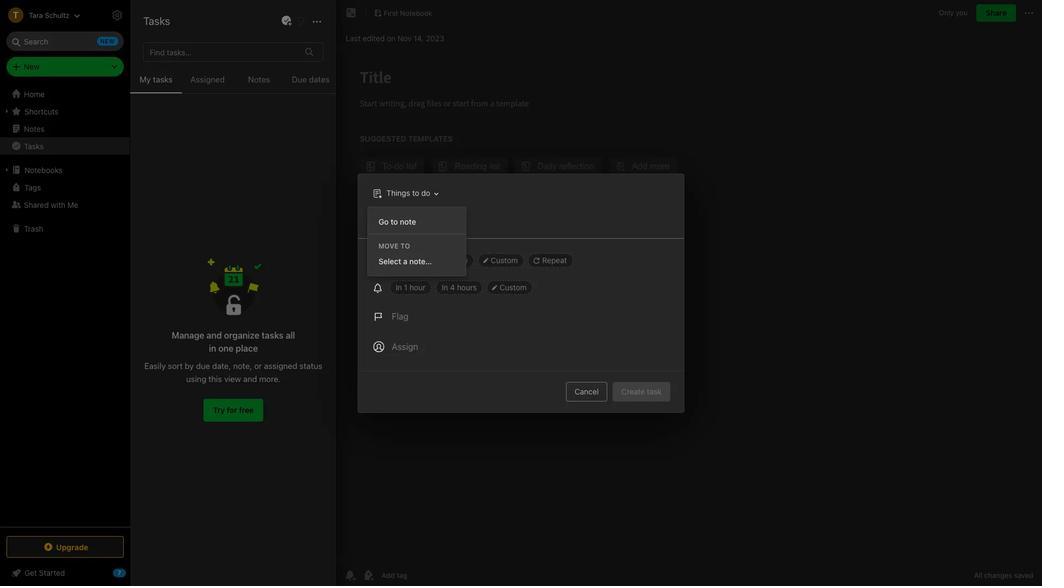Task type: describe. For each thing, give the bounding box(es) containing it.
last
[[346, 33, 361, 43]]

try
[[213, 405, 225, 415]]

trash
[[24, 224, 43, 233]]

dates
[[309, 74, 330, 84]]

to for note
[[391, 217, 398, 226]]

new task image
[[280, 15, 293, 28]]

for
[[227, 405, 237, 415]]

today
[[396, 255, 417, 265]]

notebooks link
[[0, 161, 130, 179]]

home
[[24, 89, 45, 99]]

in for in 4 hours
[[442, 282, 448, 292]]

to for do
[[412, 188, 419, 197]]

sort
[[168, 361, 183, 371]]

tasks inside button
[[153, 74, 173, 84]]

2
[[143, 34, 148, 43]]

tomorrow
[[433, 255, 468, 265]]

first notebook
[[384, 8, 432, 17]]

go to note link
[[368, 214, 466, 229]]

or
[[254, 361, 262, 371]]

first notebook button
[[370, 5, 436, 21]]

due
[[292, 74, 307, 84]]

date,
[[212, 361, 231, 371]]

nov
[[398, 33, 411, 43]]

notebook
[[400, 8, 432, 17]]

Go to note or move task field
[[367, 185, 442, 201]]

try for free
[[213, 405, 254, 415]]

do
[[421, 188, 430, 197]]

2 things to do button from the left
[[370, 185, 442, 201]]

tasks inside manage and organize tasks all in one place
[[262, 331, 284, 340]]

custom button for tomorrow
[[478, 253, 524, 267]]

view
[[224, 374, 241, 384]]

create
[[621, 387, 645, 396]]

place
[[236, 344, 258, 353]]

easily
[[144, 361, 166, 371]]

hours
[[457, 282, 477, 292]]

shared
[[24, 200, 49, 209]]

notes
[[150, 34, 169, 43]]

home link
[[0, 85, 130, 103]]

1
[[404, 282, 407, 292]]

by
[[185, 361, 194, 371]]

assigned button
[[182, 73, 233, 93]]

and inside manage and organize tasks all in one place
[[207, 331, 222, 340]]

create task button
[[613, 382, 670, 401]]

trash link
[[0, 220, 130, 237]]

untitled button
[[130, 52, 336, 117]]

tomorrow button
[[427, 253, 474, 267]]

in
[[209, 344, 216, 353]]

due
[[196, 361, 210, 371]]

note…
[[410, 256, 432, 266]]

in 1 hour
[[396, 282, 425, 292]]

edited
[[363, 33, 385, 43]]

tags
[[24, 183, 41, 192]]

Search text field
[[14, 31, 116, 51]]

move
[[379, 242, 399, 250]]

upgrade button
[[7, 536, 124, 558]]

due dates button
[[285, 73, 336, 93]]

shortcuts
[[24, 107, 59, 116]]

custom for tomorrow
[[491, 255, 518, 265]]

share button
[[976, 4, 1016, 22]]

today button
[[390, 253, 423, 267]]

Enter task text field
[[391, 212, 671, 230]]

untitled
[[144, 62, 173, 71]]

note window element
[[337, 0, 1042, 586]]

new button
[[7, 57, 124, 77]]

notebooks
[[24, 165, 62, 174]]

share
[[986, 8, 1007, 17]]

free
[[239, 405, 254, 415]]

0 vertical spatial notes
[[154, 11, 183, 23]]

using
[[186, 374, 206, 384]]

cancel
[[575, 387, 599, 396]]

select a note… link
[[368, 253, 466, 269]]



Task type: locate. For each thing, give the bounding box(es) containing it.
1 in from the left
[[396, 282, 402, 292]]

easily sort by due date, note, or assigned status using this view and more.
[[144, 361, 322, 384]]

2 horizontal spatial to
[[412, 188, 419, 197]]

2 in from the left
[[442, 282, 448, 292]]

select a note…
[[379, 256, 432, 266]]

1 vertical spatial and
[[243, 374, 257, 384]]

1 horizontal spatial tasks
[[143, 15, 170, 27]]

assign
[[392, 342, 418, 351]]

tasks inside button
[[24, 141, 44, 151]]

repeat button
[[528, 253, 573, 267]]

only
[[939, 8, 954, 17]]

1 horizontal spatial tasks
[[262, 331, 284, 340]]

None search field
[[14, 31, 116, 51]]

tree
[[0, 85, 130, 526]]

tags button
[[0, 179, 130, 196]]

0 vertical spatial custom
[[491, 255, 518, 265]]

to left do
[[412, 188, 419, 197]]

in left 4
[[442, 282, 448, 292]]

0 vertical spatial and
[[207, 331, 222, 340]]

1 horizontal spatial to
[[401, 242, 410, 250]]

create task
[[621, 387, 662, 396]]

notes left due
[[248, 74, 270, 84]]

expand note image
[[345, 7, 358, 20]]

custom left repeat button
[[491, 255, 518, 265]]

notes inside button
[[248, 74, 270, 84]]

hour
[[410, 282, 425, 292]]

4
[[450, 282, 455, 292]]

custom button right the hours at left top
[[487, 280, 533, 294]]

shared with me link
[[0, 196, 130, 213]]

add a reminder image
[[344, 569, 357, 582]]

expand notebooks image
[[3, 166, 11, 174]]

14,
[[414, 33, 424, 43]]

1 vertical spatial to
[[391, 217, 398, 226]]

tasks left all
[[262, 331, 284, 340]]

upgrade
[[56, 542, 88, 552]]

0 horizontal spatial tasks
[[24, 141, 44, 151]]

to
[[412, 188, 419, 197], [391, 217, 398, 226], [401, 242, 410, 250]]

in left 1
[[396, 282, 402, 292]]

custom right the hours at left top
[[500, 282, 527, 292]]

manage
[[172, 331, 204, 340]]

on
[[387, 33, 396, 43]]

tasks
[[143, 15, 170, 27], [24, 141, 44, 151]]

custom for in 4 hours
[[500, 282, 527, 292]]

0 horizontal spatial and
[[207, 331, 222, 340]]

tasks up 2 notes
[[143, 15, 170, 27]]

1 vertical spatial custom
[[500, 282, 527, 292]]

all changes saved
[[974, 571, 1033, 580]]

my tasks button
[[130, 73, 182, 93]]

in 4 hours
[[442, 282, 477, 292]]

me
[[67, 200, 78, 209]]

assigned
[[264, 361, 297, 371]]

1 vertical spatial notes
[[248, 74, 270, 84]]

new
[[24, 62, 40, 71]]

0 vertical spatial tasks
[[153, 74, 173, 84]]

in
[[396, 282, 402, 292], [442, 282, 448, 292]]

1 things to do button from the left
[[367, 185, 442, 201]]

dropdown list menu
[[368, 214, 466, 269]]

1 vertical spatial tasks
[[24, 141, 44, 151]]

0 vertical spatial tasks
[[143, 15, 170, 27]]

flag
[[392, 311, 408, 321]]

select
[[379, 256, 401, 266]]

my
[[140, 74, 151, 84]]

0 horizontal spatial in
[[396, 282, 402, 292]]

assign button
[[367, 334, 425, 360]]

settings image
[[111, 9, 124, 22]]

2023
[[426, 33, 444, 43]]

and down note,
[[243, 374, 257, 384]]

tasks
[[153, 74, 173, 84], [262, 331, 284, 340]]

and inside "easily sort by due date, note, or assigned status using this view and more."
[[243, 374, 257, 384]]

1 horizontal spatial in
[[442, 282, 448, 292]]

you
[[956, 8, 968, 17]]

notes down shortcuts
[[24, 124, 45, 133]]

all
[[286, 331, 295, 340]]

move to
[[379, 242, 410, 250]]

and up in
[[207, 331, 222, 340]]

my tasks
[[140, 74, 173, 84]]

2 notes
[[143, 34, 169, 43]]

cancel button
[[566, 382, 607, 401]]

Note Editor text field
[[337, 52, 1042, 564]]

first
[[384, 8, 398, 17]]

note,
[[233, 361, 252, 371]]

notes
[[154, 11, 183, 23], [248, 74, 270, 84], [24, 124, 45, 133]]

more.
[[259, 374, 281, 384]]

tree containing home
[[0, 85, 130, 526]]

shared with me
[[24, 200, 78, 209]]

0 horizontal spatial notes
[[24, 124, 45, 133]]

0 horizontal spatial tasks
[[153, 74, 173, 84]]

a
[[403, 256, 408, 266]]

things to do
[[386, 188, 430, 197]]

saved
[[1014, 571, 1033, 580]]

to up today
[[401, 242, 410, 250]]

only you
[[939, 8, 968, 17]]

task
[[647, 387, 662, 396]]

flag button
[[367, 303, 415, 329]]

go to note
[[379, 217, 416, 226]]

last edited on nov 14, 2023
[[346, 33, 444, 43]]

things
[[386, 188, 410, 197]]

shortcuts button
[[0, 103, 130, 120]]

changes
[[984, 571, 1012, 580]]

1 vertical spatial custom button
[[487, 280, 533, 294]]

1 horizontal spatial and
[[243, 374, 257, 384]]

custom button for in 4 hours
[[487, 280, 533, 294]]

to inside go to note link
[[391, 217, 398, 226]]

1 horizontal spatial notes
[[154, 11, 183, 23]]

0 vertical spatial to
[[412, 188, 419, 197]]

one
[[218, 344, 234, 353]]

tasks down untitled
[[153, 74, 173, 84]]

add tag image
[[362, 569, 375, 582]]

1 vertical spatial tasks
[[262, 331, 284, 340]]

things to do button
[[367, 185, 442, 201], [370, 185, 442, 201]]

notes up notes
[[154, 11, 183, 23]]

2 vertical spatial to
[[401, 242, 410, 250]]

Find tasks… text field
[[145, 43, 299, 61]]

note
[[400, 217, 416, 226]]

2 horizontal spatial notes
[[248, 74, 270, 84]]

notes button
[[233, 73, 285, 93]]

custom button down 'enter task' text box
[[478, 253, 524, 267]]

manage and organize tasks all in one place
[[172, 331, 295, 353]]

repeat
[[542, 255, 567, 265]]

tasks up notebooks
[[24, 141, 44, 151]]

0 horizontal spatial to
[[391, 217, 398, 226]]

organize
[[224, 331, 259, 340]]

due dates
[[292, 74, 330, 84]]

0 vertical spatial custom button
[[478, 253, 524, 267]]

to right go
[[391, 217, 398, 226]]

in 1 hour button
[[390, 280, 431, 294]]

this
[[208, 374, 222, 384]]

in for in 1 hour
[[396, 282, 402, 292]]

2 vertical spatial notes
[[24, 124, 45, 133]]

to inside things to do field
[[412, 188, 419, 197]]

with
[[51, 200, 65, 209]]

go
[[379, 217, 389, 226]]

custom button
[[478, 253, 524, 267], [487, 280, 533, 294]]

notes link
[[0, 120, 130, 137]]

all
[[974, 571, 982, 580]]



Task type: vqa. For each thing, say whether or not it's contained in the screenshot.
"Notes" within the Notes button
no



